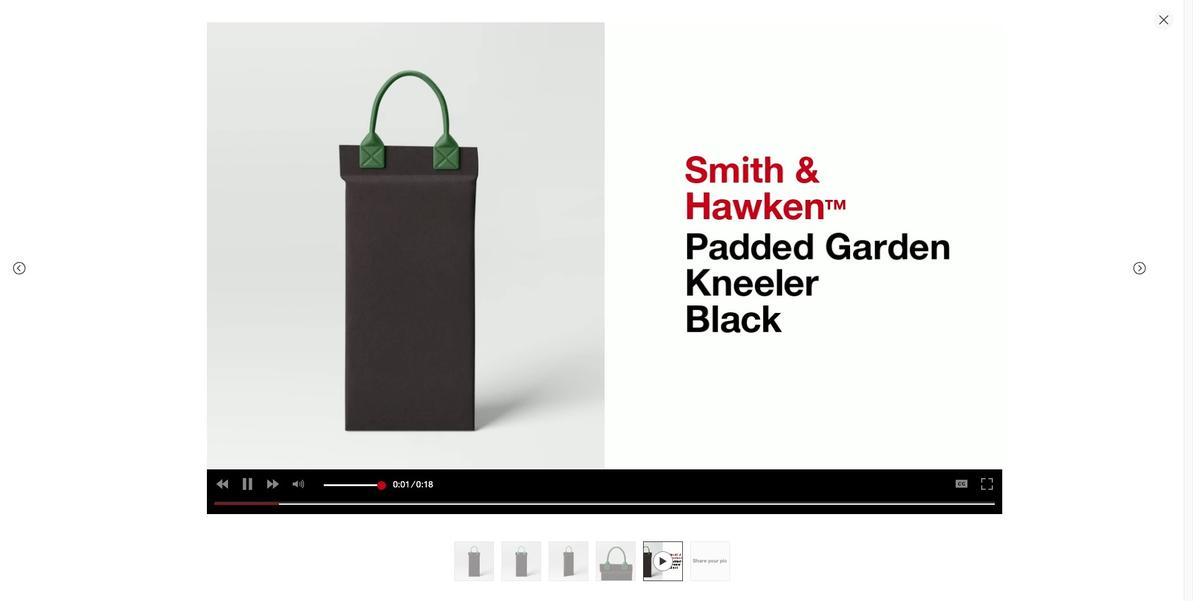 Task type: describe. For each thing, give the bounding box(es) containing it.
0 horizontal spatial padded garden kneeler black - smith &#38; hawken&#8482;, 3 of 6 image
[[167, 387, 367, 587]]

get
[[607, 190, 623, 203]]

∕
[[412, 479, 414, 490]]

edit location
[[679, 172, 727, 183]]

exclusions
[[750, 205, 798, 217]]

add to cart
[[762, 260, 816, 272]]

online
[[676, 148, 699, 159]]

0:18
[[416, 479, 433, 490]]

exclusions apply. button
[[750, 204, 827, 218]]

free
[[607, 205, 627, 217]]

isn't
[[650, 224, 668, 236]]

orders
[[710, 205, 739, 217]]

add for add to cart
[[762, 260, 781, 272]]

save 5% every day
[[632, 326, 720, 338]]

padded garden kneeler black - smith &#38; hawken&#8482;, 2 of 6 image
[[502, 543, 540, 581]]

share
[[693, 558, 707, 564]]

0 vertical spatial padded garden kneeler black - smith &#38; hawken&#8482;, 1 of 6 image
[[167, 0, 577, 191]]

save
[[632, 326, 654, 338]]

add item
[[981, 299, 1011, 309]]

advertisement region
[[607, 409, 1017, 456]]

pic
[[720, 558, 727, 564]]

What can we help you find? suggestions appear below search field
[[560, 11, 866, 39]]

sponsored
[[980, 457, 1017, 467]]

in
[[692, 224, 700, 236]]

every
[[675, 326, 701, 338]]

play padded garden kneeler black - smith &#38; hawken&#8482;, 5 of 6, play video image
[[643, 543, 682, 581]]

0:01
[[393, 479, 410, 490]]

get it by wed, dec 20 free shipping with $35 orders - exclusions apply.
[[607, 190, 827, 217]]

stores
[[702, 224, 730, 236]]

to
[[784, 260, 794, 272]]

when
[[607, 148, 629, 159]]

item for this
[[628, 224, 647, 236]]

apply.
[[801, 205, 827, 217]]

it
[[626, 190, 631, 203]]

padded garden kneeler black - smith &#38; hawken&#8482;, 2 of 6, play video image
[[167, 201, 577, 377]]

eligible
[[632, 298, 664, 310]]

$35
[[691, 205, 707, 217]]

5%
[[657, 326, 672, 338]]

with
[[670, 205, 688, 217]]

day
[[704, 326, 720, 338]]

by
[[634, 190, 644, 203]]



Task type: vqa. For each thing, say whether or not it's contained in the screenshot.
third PANTS from right
no



Task type: locate. For each thing, give the bounding box(es) containing it.
cart
[[796, 260, 816, 272]]

sold
[[670, 224, 689, 236]]

0 horizontal spatial add
[[762, 260, 781, 272]]

add to cart button
[[673, 252, 905, 280]]

search
[[857, 20, 887, 32]]

-
[[741, 205, 745, 217]]

1 vertical spatial item
[[997, 299, 1011, 309]]

location
[[696, 172, 727, 183]]

when purchased online
[[607, 148, 699, 159]]

this item isn't sold in stores
[[607, 224, 730, 236]]

padded garden kneeler black - smith &#38; hawken&#8482;, 3 of 6 image
[[167, 387, 367, 587], [549, 543, 588, 581]]

0 horizontal spatial item
[[628, 224, 647, 236]]

registries
[[681, 298, 722, 310]]

0 horizontal spatial padded garden kneeler black - smith &#38; hawken&#8482;, 4 of 6 image
[[377, 387, 577, 587]]

0:01 ∕ 0:18
[[393, 479, 433, 490]]

for
[[666, 298, 678, 310]]

1 vertical spatial add
[[981, 299, 995, 309]]

0 vertical spatial add
[[762, 260, 781, 272]]

share your pic
[[693, 558, 727, 564]]

1 horizontal spatial padded garden kneeler black - smith &#38; hawken&#8482;, 4 of 6 image
[[596, 543, 635, 581]]

wed,
[[647, 190, 669, 203]]

edit
[[679, 172, 694, 183]]

20
[[693, 190, 704, 203]]

padded garden kneeler black - smith &#38; hawken&#8482;, 4 of 6 image
[[377, 387, 577, 587], [596, 543, 635, 581]]

1 horizontal spatial padded garden kneeler black - smith &#38; hawken&#8482;, 3 of 6 image
[[549, 543, 588, 581]]

edit location button
[[678, 171, 728, 185]]

1 vertical spatial padded garden kneeler black - smith &#38; hawken&#8482;, 1 of 6 image
[[455, 543, 493, 581]]

0 vertical spatial item
[[628, 224, 647, 236]]

1 horizontal spatial item
[[997, 299, 1011, 309]]

add item button
[[964, 295, 1017, 314]]

dec
[[672, 190, 690, 203]]

item
[[628, 224, 647, 236], [997, 299, 1011, 309]]

item inside button
[[997, 299, 1011, 309]]

add for add item
[[981, 299, 995, 309]]

purchased
[[632, 148, 673, 159]]

item for add
[[997, 299, 1011, 309]]

0:01 ∕ 0:18 dialog
[[0, 0, 1193, 602]]

add
[[762, 260, 781, 272], [981, 299, 995, 309]]

your
[[708, 558, 719, 564]]

this
[[607, 224, 625, 236]]

1 horizontal spatial add
[[981, 299, 995, 309]]

padded garden kneeler black - smith &#38; hawken&#8482;, 1 of 6 image
[[167, 0, 577, 191], [455, 543, 493, 581]]

share your pic button
[[690, 542, 730, 582]]

search button
[[857, 11, 887, 41]]

shipping
[[629, 205, 667, 217]]

eligible for registries
[[632, 298, 722, 310]]



